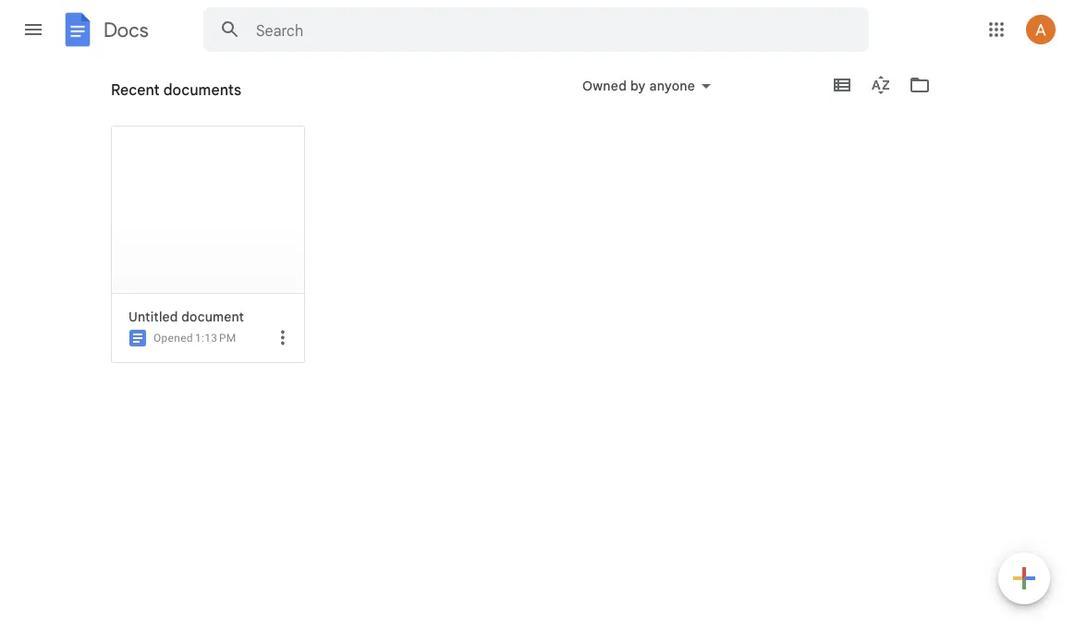 Task type: vqa. For each thing, say whether or not it's contained in the screenshot.
Owned by anyone popup button
yes



Task type: describe. For each thing, give the bounding box(es) containing it.
create new document image
[[998, 553, 1050, 608]]

anyone
[[649, 78, 695, 94]]

main menu image
[[22, 18, 44, 41]]

recent inside heading
[[111, 80, 160, 99]]

owned
[[582, 78, 627, 94]]

1:13 pm
[[195, 332, 236, 345]]

documents inside heading
[[163, 80, 241, 99]]

untitled document google docs element
[[128, 309, 297, 325]]

untitled document
[[128, 309, 244, 325]]

last opened by me 1:13 pm element
[[195, 332, 236, 345]]

1 recent documents from the top
[[111, 80, 241, 99]]

search image
[[212, 11, 249, 48]]



Task type: locate. For each thing, give the bounding box(es) containing it.
Search bar text field
[[256, 21, 823, 40]]

by
[[630, 78, 646, 94]]

untitled document option
[[111, 126, 305, 363]]

1 recent from the top
[[111, 80, 160, 99]]

opened 1:13 pm
[[153, 332, 236, 345]]

document
[[182, 309, 244, 325]]

documents
[[163, 80, 241, 99], [157, 88, 225, 104]]

recent documents heading
[[111, 59, 241, 118]]

docs
[[104, 18, 149, 42]]

untitled
[[128, 309, 178, 325]]

opened
[[153, 332, 193, 345]]

owned by anyone
[[582, 78, 695, 94]]

recent
[[111, 80, 160, 99], [111, 88, 154, 104]]

2 recent documents from the top
[[111, 88, 225, 104]]

2 recent from the top
[[111, 88, 154, 104]]

docs link
[[59, 11, 149, 52]]

None search field
[[203, 7, 869, 52]]

owned by anyone button
[[570, 75, 723, 97]]

recent documents
[[111, 80, 241, 99], [111, 88, 225, 104]]



